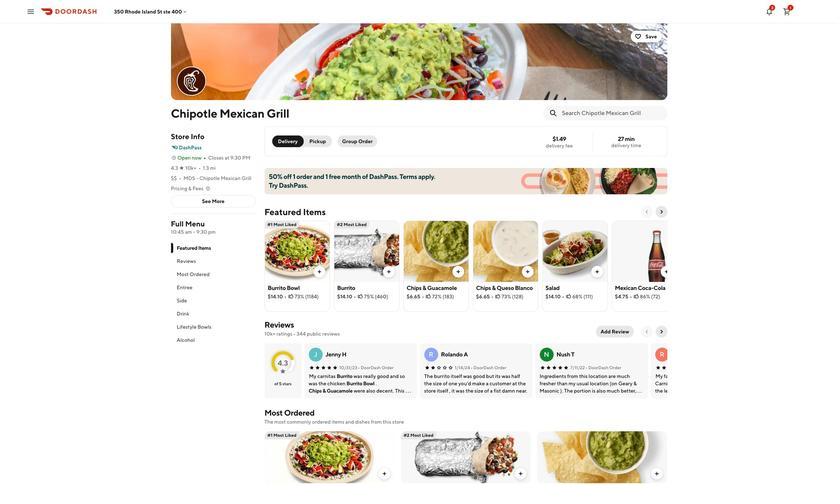 Task type: vqa. For each thing, say whether or not it's contained in the screenshot.
topmost Menu
no



Task type: locate. For each thing, give the bounding box(es) containing it.
mexican coca-cola image
[[612, 221, 677, 282]]

1 horizontal spatial burrito image
[[401, 432, 531, 484]]

1 items, open order cart image
[[783, 7, 792, 16]]

chips & guacamole image
[[404, 221, 469, 282], [537, 432, 668, 484]]

notification bell image
[[765, 7, 774, 16]]

add item to cart image
[[455, 269, 461, 275], [525, 269, 531, 275], [518, 471, 524, 477]]

0 horizontal spatial burrito image
[[334, 221, 399, 282]]

0 vertical spatial burrito bowl image
[[265, 221, 330, 282]]

burrito image
[[334, 221, 399, 282], [401, 432, 531, 484]]

0 horizontal spatial chips & guacamole image
[[404, 221, 469, 282]]

0 vertical spatial burrito image
[[334, 221, 399, 282]]

heading
[[265, 206, 326, 218]]

add item to cart image
[[316, 269, 322, 275], [386, 269, 392, 275], [594, 269, 600, 275], [664, 269, 670, 275], [382, 471, 388, 477], [654, 471, 660, 477]]

burrito bowl image
[[265, 221, 330, 282], [265, 432, 395, 484]]

salad image
[[543, 221, 608, 282]]

0 vertical spatial chips & guacamole image
[[404, 221, 469, 282]]

chipotle mexican grill image
[[171, 23, 668, 100], [178, 67, 205, 95]]

1 vertical spatial chips & guacamole image
[[537, 432, 668, 484]]

add item to cart image for mexican coca-cola image in the right of the page
[[664, 269, 670, 275]]

1 horizontal spatial chips & guacamole image
[[537, 432, 668, 484]]

1 vertical spatial burrito bowl image
[[265, 432, 395, 484]]

None radio
[[272, 136, 304, 147], [299, 136, 332, 147], [272, 136, 304, 147], [299, 136, 332, 147]]



Task type: describe. For each thing, give the bounding box(es) containing it.
1 vertical spatial burrito image
[[401, 432, 531, 484]]

add item to cart image for salad image
[[594, 269, 600, 275]]

1 horizontal spatial add item to cart image
[[518, 471, 524, 477]]

add item to cart image for burrito bowl image to the bottom
[[382, 471, 388, 477]]

open menu image
[[26, 7, 35, 16]]

0 horizontal spatial add item to cart image
[[455, 269, 461, 275]]

add item to cart image for the topmost burrito bowl image
[[316, 269, 322, 275]]

order methods option group
[[272, 136, 332, 147]]

previous image
[[644, 329, 650, 335]]

next image
[[659, 329, 665, 335]]

next button of carousel image
[[659, 209, 665, 215]]

chips & queso blanco image
[[473, 221, 538, 282]]

previous button of carousel image
[[644, 209, 650, 215]]

2 horizontal spatial add item to cart image
[[525, 269, 531, 275]]

Item Search search field
[[562, 109, 662, 117]]



